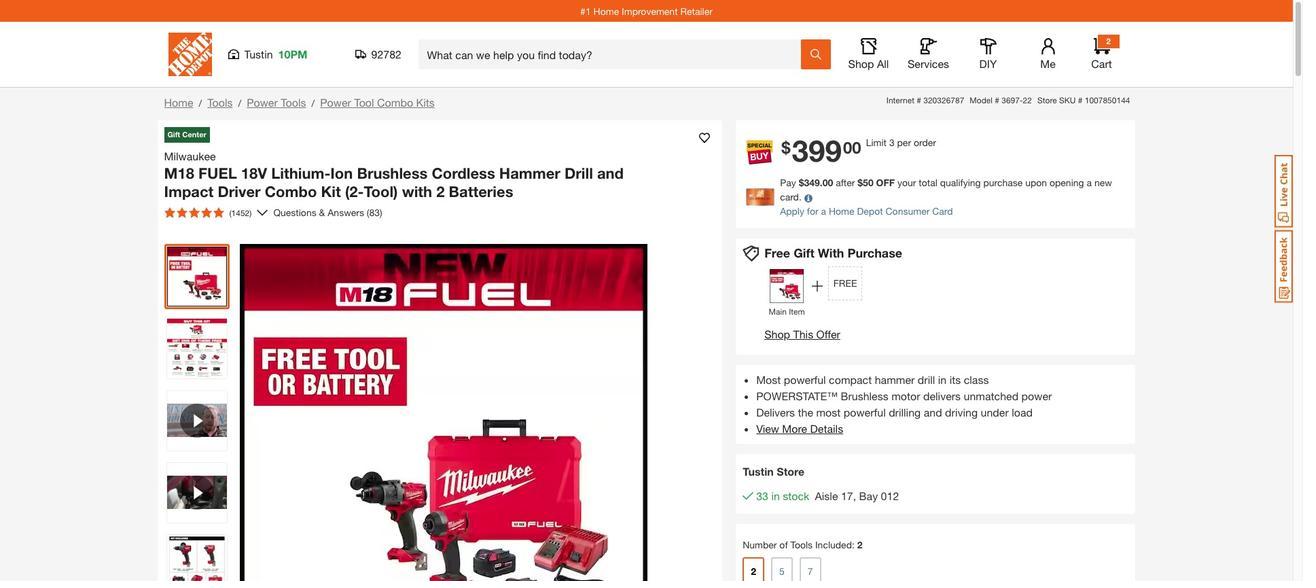 Task type: vqa. For each thing, say whether or not it's contained in the screenshot.
Power Tools link
yes



Task type: locate. For each thing, give the bounding box(es) containing it.
aisle 17, bay 012
[[815, 489, 899, 502]]

6309576596112 image
[[167, 463, 227, 522]]

order
[[914, 137, 937, 148]]

0 vertical spatial gift
[[168, 130, 180, 139]]

0 horizontal spatial /
[[199, 97, 202, 109]]

0 vertical spatial store
[[1038, 95, 1057, 105]]

and down the delivers
[[924, 406, 943, 419]]

1 horizontal spatial store
[[1038, 95, 1057, 105]]

shop left all
[[849, 57, 874, 70]]

shop down main at bottom
[[765, 328, 791, 340]]

powerful
[[784, 373, 826, 386], [844, 406, 886, 419]]

50
[[863, 177, 874, 189]]

1 horizontal spatial powerful
[[844, 406, 886, 419]]

# left '3697-'
[[995, 95, 1000, 105]]

delivers
[[924, 389, 961, 402]]

kits
[[416, 96, 435, 109]]

2 up cart
[[1107, 36, 1111, 46]]

motor
[[892, 389, 921, 402]]

shop all
[[849, 57, 889, 70]]

delivers
[[757, 406, 795, 419]]

2 horizontal spatial tools
[[791, 539, 813, 551]]

/ right tools link
[[238, 97, 241, 109]]

of
[[780, 539, 788, 551]]

power left tool
[[320, 96, 351, 109]]

pay $ 349.00 after $ 50 off
[[780, 177, 895, 189]]

0 vertical spatial a
[[1087, 177, 1092, 189]]

33 in stock
[[757, 489, 810, 502]]

off
[[877, 177, 895, 189]]

2 down number
[[751, 565, 756, 577]]

2 power from the left
[[320, 96, 351, 109]]

driver
[[218, 183, 261, 201]]

store up stock
[[777, 465, 805, 478]]

1 vertical spatial brushless
[[841, 389, 889, 402]]

power
[[1022, 389, 1052, 402]]

0 horizontal spatial home
[[164, 96, 193, 109]]

tool)
[[364, 183, 398, 201]]

0 vertical spatial combo
[[377, 96, 413, 109]]

1 horizontal spatial tustin
[[743, 465, 774, 478]]

tustin up 33
[[743, 465, 774, 478]]

limit
[[866, 137, 887, 148]]

free gift with purchase
[[765, 246, 903, 261]]

drilling
[[889, 406, 921, 419]]

/ left tools link
[[199, 97, 202, 109]]

320326787
[[924, 95, 965, 105]]

$ left 399
[[782, 138, 791, 157]]

most
[[757, 373, 781, 386]]

and right the drill on the left
[[597, 164, 624, 182]]

tools right 'of'
[[791, 539, 813, 551]]

&
[[319, 207, 325, 218]]

limit 3 per order
[[866, 137, 937, 148]]

1 horizontal spatial in
[[939, 373, 947, 386]]

$ right after
[[858, 177, 863, 189]]

1 horizontal spatial shop
[[849, 57, 874, 70]]

0 horizontal spatial tustin
[[244, 48, 273, 60]]

sku
[[1060, 95, 1076, 105]]

retailer
[[681, 5, 713, 17]]

0 horizontal spatial and
[[597, 164, 624, 182]]

0 horizontal spatial shop
[[765, 328, 791, 340]]

internet # 320326787 model # 3697-22 store sku # 1007850144
[[887, 95, 1131, 105]]

after
[[836, 177, 855, 189]]

0 horizontal spatial tools
[[207, 96, 233, 109]]

apply for a home depot consumer card
[[780, 206, 953, 217]]

drill
[[918, 373, 936, 386]]

0 vertical spatial tustin
[[244, 48, 273, 60]]

shop inside button
[[849, 57, 874, 70]]

impact
[[164, 183, 214, 201]]

2 button
[[743, 557, 765, 581]]

tools right home link
[[207, 96, 233, 109]]

5 stars image
[[164, 207, 224, 218]]

tustin
[[244, 48, 273, 60], [743, 465, 774, 478]]

model
[[970, 95, 993, 105]]

details
[[811, 422, 844, 435]]

in left its
[[939, 373, 947, 386]]

2 / from the left
[[238, 97, 241, 109]]

# right sku on the top right of the page
[[1079, 95, 1083, 105]]

tools for home
[[207, 96, 233, 109]]

with
[[818, 246, 845, 261]]

tools down 10pm
[[281, 96, 306, 109]]

0 horizontal spatial power
[[247, 96, 278, 109]]

in right 33
[[772, 489, 780, 502]]

qualifying
[[941, 177, 981, 189]]

with
[[402, 183, 432, 201]]

0 vertical spatial powerful
[[784, 373, 826, 386]]

combo inside milwaukee m18 fuel 18v lithium-ion brushless cordless hammer drill and impact driver combo kit (2-tool) with 2 batteries
[[265, 183, 317, 201]]

0 horizontal spatial $
[[782, 138, 791, 157]]

1 horizontal spatial and
[[924, 406, 943, 419]]

$
[[782, 138, 791, 157], [799, 177, 804, 189], [858, 177, 863, 189]]

1 horizontal spatial home
[[594, 5, 619, 17]]

services
[[908, 57, 950, 70]]

0 vertical spatial and
[[597, 164, 624, 182]]

22
[[1023, 95, 1032, 105]]

home left depot
[[829, 206, 855, 217]]

6309017467112 image
[[167, 391, 227, 450]]

0 vertical spatial shop
[[849, 57, 874, 70]]

2 vertical spatial home
[[829, 206, 855, 217]]

1 horizontal spatial tools
[[281, 96, 306, 109]]

1 vertical spatial powerful
[[844, 406, 886, 419]]

apply
[[780, 206, 805, 217]]

home up gift center
[[164, 96, 193, 109]]

2 horizontal spatial home
[[829, 206, 855, 217]]

powerful up powerstate™
[[784, 373, 826, 386]]

lithium-
[[271, 164, 331, 182]]

0 horizontal spatial in
[[772, 489, 780, 502]]

1007850144
[[1085, 95, 1131, 105]]

powerstate™
[[757, 389, 838, 402]]

store right "22"
[[1038, 95, 1057, 105]]

diy
[[980, 57, 997, 70]]

number
[[743, 539, 777, 551]]

1 vertical spatial store
[[777, 465, 805, 478]]

upon
[[1026, 177, 1048, 189]]

powerful down compact
[[844, 406, 886, 419]]

1 horizontal spatial gift
[[794, 246, 815, 261]]

$ right pay
[[799, 177, 804, 189]]

0 horizontal spatial combo
[[265, 183, 317, 201]]

combo left kits on the left top of the page
[[377, 96, 413, 109]]

tustin store
[[743, 465, 805, 478]]

under
[[981, 406, 1009, 419]]

home link
[[164, 96, 193, 109]]

1 horizontal spatial a
[[1087, 177, 1092, 189]]

milwaukee
[[164, 149, 216, 162]]

power tools link
[[247, 96, 306, 109]]

1 # from the left
[[917, 95, 922, 105]]

gift left center at the left top of the page
[[168, 130, 180, 139]]

promotion image image
[[770, 269, 804, 303]]

(1452) button
[[159, 202, 257, 223]]

18v
[[241, 164, 267, 182]]

main
[[769, 306, 787, 317]]

purchase
[[984, 177, 1023, 189]]

a right for
[[821, 206, 827, 217]]

0 horizontal spatial a
[[821, 206, 827, 217]]

0 horizontal spatial powerful
[[784, 373, 826, 386]]

cordless
[[432, 164, 495, 182]]

tustin left 10pm
[[244, 48, 273, 60]]

1 horizontal spatial brushless
[[841, 389, 889, 402]]

combo up questions
[[265, 183, 317, 201]]

2 horizontal spatial #
[[1079, 95, 1083, 105]]

1 horizontal spatial #
[[995, 95, 1000, 105]]

1 vertical spatial and
[[924, 406, 943, 419]]

0 horizontal spatial #
[[917, 95, 922, 105]]

0 vertical spatial brushless
[[357, 164, 428, 182]]

card
[[933, 206, 953, 217]]

item
[[789, 306, 805, 317]]

in
[[939, 373, 947, 386], [772, 489, 780, 502]]

1 / from the left
[[199, 97, 202, 109]]

depot
[[857, 206, 883, 217]]

2 inside milwaukee m18 fuel 18v lithium-ion brushless cordless hammer drill and impact driver combo kit (2-tool) with 2 batteries
[[437, 183, 445, 201]]

What can we help you find today? search field
[[427, 40, 800, 69]]

a inside your total qualifying purchase upon opening a new card.
[[1087, 177, 1092, 189]]

brushless down compact
[[841, 389, 889, 402]]

2 horizontal spatial /
[[312, 97, 315, 109]]

a left new
[[1087, 177, 1092, 189]]

home right #1 on the left top of page
[[594, 5, 619, 17]]

2 right with
[[437, 183, 445, 201]]

0 vertical spatial in
[[939, 373, 947, 386]]

power
[[247, 96, 278, 109], [320, 96, 351, 109]]

/ right power tools link
[[312, 97, 315, 109]]

1 vertical spatial combo
[[265, 183, 317, 201]]

gift right free
[[794, 246, 815, 261]]

1 vertical spatial shop
[[765, 328, 791, 340]]

me
[[1041, 57, 1056, 70]]

1 horizontal spatial /
[[238, 97, 241, 109]]

# right internet
[[917, 95, 922, 105]]

your
[[898, 177, 917, 189]]

bay
[[860, 489, 878, 502]]

1 vertical spatial home
[[164, 96, 193, 109]]

answers
[[328, 207, 364, 218]]

per
[[898, 137, 912, 148]]

power right tools link
[[247, 96, 278, 109]]

view more details link
[[757, 422, 844, 435]]

1 vertical spatial tustin
[[743, 465, 774, 478]]

1 horizontal spatial power
[[320, 96, 351, 109]]

aisle
[[815, 489, 838, 502]]

7 button
[[800, 557, 821, 581]]

0 horizontal spatial brushless
[[357, 164, 428, 182]]

brushless inside milwaukee m18 fuel 18v lithium-ion brushless cordless hammer drill and impact driver combo kit (2-tool) with 2 batteries
[[357, 164, 428, 182]]

shop for shop all
[[849, 57, 874, 70]]

brushless up tool)
[[357, 164, 428, 182]]



Task type: describe. For each thing, give the bounding box(es) containing it.
3
[[890, 137, 895, 148]]

milwaukee power tool combo kits 3697 22 e1.1 image
[[167, 318, 227, 378]]

the home depot logo image
[[168, 33, 212, 76]]

0 horizontal spatial store
[[777, 465, 805, 478]]

3 # from the left
[[1079, 95, 1083, 105]]

$ 399 00
[[782, 133, 862, 169]]

main item
[[769, 306, 805, 317]]

load
[[1012, 406, 1033, 419]]

tustin for tustin 10pm
[[244, 48, 273, 60]]

diy button
[[967, 38, 1010, 71]]

2 inside button
[[751, 565, 756, 577]]

milwaukee m18 fuel 18v lithium-ion brushless cordless hammer drill and impact driver combo kit (2-tool) with 2 batteries
[[164, 149, 624, 201]]

apply for a home depot consumer card link
[[780, 206, 953, 217]]

center
[[182, 130, 206, 139]]

its
[[950, 373, 961, 386]]

offer
[[817, 328, 841, 340]]

and inside "most powerful compact hammer drill in its class powerstate™ brushless motor delivers unmatched power delivers the most powerful drilling and driving under load view more details"
[[924, 406, 943, 419]]

cart
[[1092, 57, 1113, 70]]

5 button
[[771, 557, 793, 581]]

tustin 10pm
[[244, 48, 308, 60]]

improvement
[[622, 5, 678, 17]]

live chat image
[[1275, 155, 1294, 228]]

ion
[[331, 164, 353, 182]]

apply now image
[[746, 188, 780, 206]]

new
[[1095, 177, 1113, 189]]

drill
[[565, 164, 593, 182]]

shop for shop this offer
[[765, 328, 791, 340]]

$ inside $ 399 00
[[782, 138, 791, 157]]

hammer
[[499, 164, 561, 182]]

more
[[783, 422, 808, 435]]

012
[[881, 489, 899, 502]]

(1452)
[[229, 208, 252, 218]]

most
[[817, 406, 841, 419]]

most powerful compact hammer drill in its class powerstate™ brushless motor delivers unmatched power delivers the most powerful drilling and driving under load view more details
[[757, 373, 1052, 435]]

driving
[[946, 406, 978, 419]]

view
[[757, 422, 780, 435]]

hammer
[[875, 373, 915, 386]]

tools link
[[207, 96, 233, 109]]

1 horizontal spatial combo
[[377, 96, 413, 109]]

2 inside cart 2
[[1107, 36, 1111, 46]]

tool
[[354, 96, 374, 109]]

3697-
[[1002, 95, 1023, 105]]

internet
[[887, 95, 915, 105]]

opening
[[1050, 177, 1085, 189]]

33
[[757, 489, 769, 502]]

info image
[[805, 194, 813, 202]]

batteries
[[449, 183, 514, 201]]

total
[[919, 177, 938, 189]]

the
[[798, 406, 814, 419]]

all
[[877, 57, 889, 70]]

tustin for tustin store
[[743, 465, 774, 478]]

1 vertical spatial gift
[[794, 246, 815, 261]]

stock
[[783, 489, 810, 502]]

and inside milwaukee m18 fuel 18v lithium-ion brushless cordless hammer drill and impact driver combo kit (2-tool) with 2 batteries
[[597, 164, 624, 182]]

fuel
[[199, 164, 237, 182]]

pay
[[780, 177, 796, 189]]

consumer
[[886, 206, 930, 217]]

1 horizontal spatial $
[[799, 177, 804, 189]]

free
[[834, 278, 857, 289]]

1 vertical spatial a
[[821, 206, 827, 217]]

m18
[[164, 164, 194, 182]]

services button
[[907, 38, 951, 71]]

milwaukee link
[[164, 148, 221, 164]]

gift center
[[168, 130, 206, 139]]

unmatched
[[964, 389, 1019, 402]]

free
[[765, 246, 791, 261]]

class
[[964, 373, 989, 386]]

cart 2
[[1092, 36, 1113, 70]]

feedback link image
[[1275, 230, 1294, 303]]

10pm
[[278, 48, 308, 60]]

milwaukee power tool combo kits 3697 22 40.2 image
[[167, 535, 227, 581]]

0 horizontal spatial gift
[[168, 130, 180, 139]]

for
[[807, 206, 819, 217]]

0 vertical spatial home
[[594, 5, 619, 17]]

shop all button
[[847, 38, 891, 71]]

2 right :
[[858, 539, 863, 551]]

399
[[792, 133, 842, 169]]

2 horizontal spatial $
[[858, 177, 863, 189]]

92782 button
[[355, 48, 402, 61]]

(1452) link
[[159, 202, 268, 223]]

3 / from the left
[[312, 97, 315, 109]]

1 vertical spatial in
[[772, 489, 780, 502]]

home / tools / power tools / power tool combo kits
[[164, 96, 435, 109]]

in inside "most powerful compact hammer drill in its class powerstate™ brushless motor delivers unmatched power delivers the most powerful drilling and driving under load view more details"
[[939, 373, 947, 386]]

brushless inside "most powerful compact hammer drill in its class powerstate™ brushless motor delivers unmatched power delivers the most powerful drilling and driving under load view more details"
[[841, 389, 889, 402]]

#1 home improvement retailer
[[581, 5, 713, 17]]

me button
[[1027, 38, 1070, 71]]

#1
[[581, 5, 591, 17]]

7
[[808, 565, 813, 577]]

number of tools included : 2
[[743, 539, 863, 551]]

card.
[[780, 191, 802, 203]]

milwaukee power tool combo kits 3697 22 64.0 image
[[167, 246, 227, 306]]

2 # from the left
[[995, 95, 1000, 105]]

(83)
[[367, 207, 382, 218]]

your total qualifying purchase upon opening a new card.
[[780, 177, 1113, 203]]

1 power from the left
[[247, 96, 278, 109]]

tools for number
[[791, 539, 813, 551]]

purchase
[[848, 246, 903, 261]]



